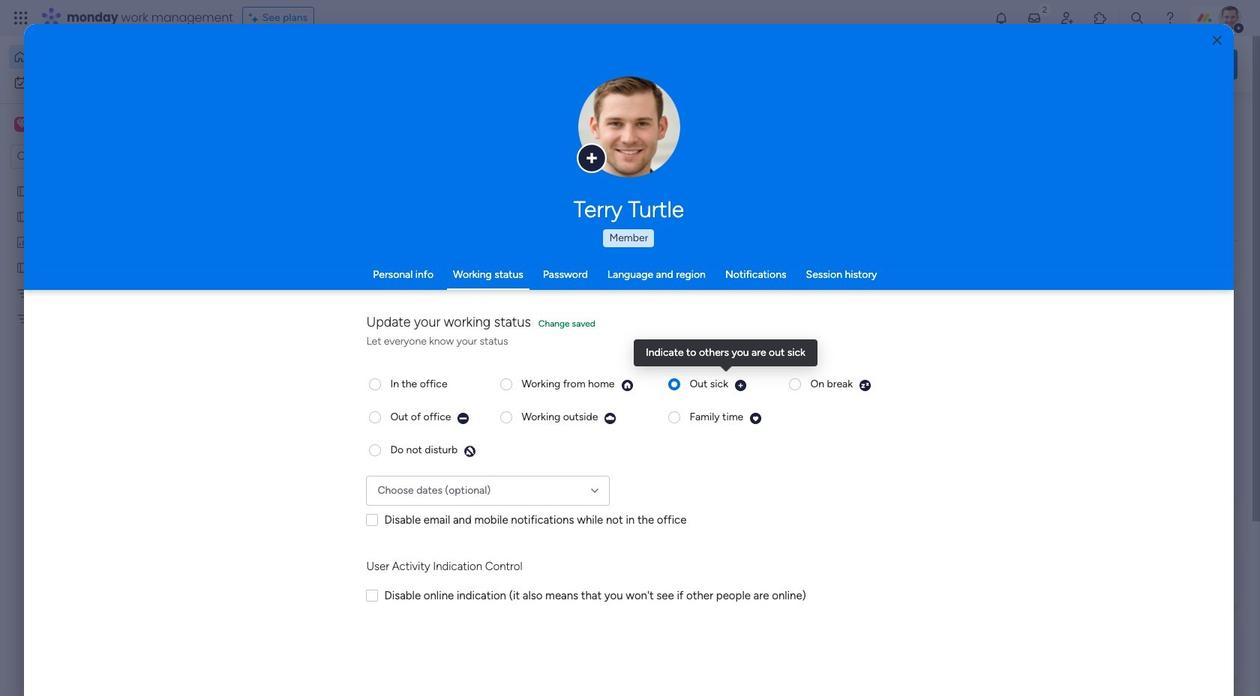 Task type: vqa. For each thing, say whether or not it's contained in the screenshot.
"Search" image
no



Task type: locate. For each thing, give the bounding box(es) containing it.
0 horizontal spatial component image
[[251, 297, 264, 311]]

0 vertical spatial add to favorites image
[[690, 274, 705, 289]]

preview image
[[621, 379, 633, 392], [859, 379, 872, 392], [457, 412, 470, 425], [749, 412, 762, 425], [464, 445, 476, 458]]

list box
[[0, 175, 191, 534]]

component image
[[251, 297, 264, 311], [741, 297, 755, 311]]

1 horizontal spatial component image
[[741, 297, 755, 311]]

see plans image
[[249, 10, 262, 26]]

1 horizontal spatial public dashboard image
[[741, 274, 758, 290]]

1 vertical spatial preview image
[[604, 412, 617, 425]]

1 horizontal spatial add to favorites image
[[690, 274, 705, 289]]

workspace image
[[17, 116, 27, 133]]

option
[[9, 45, 182, 69], [9, 71, 182, 95], [0, 177, 191, 180]]

0 vertical spatial public dashboard image
[[16, 235, 30, 249]]

1 vertical spatial public dashboard image
[[741, 274, 758, 290]]

add to favorites image
[[690, 274, 705, 289], [445, 458, 460, 473]]

0 horizontal spatial preview image
[[604, 412, 617, 425]]

public board image
[[16, 209, 30, 224]]

0 vertical spatial preview image
[[734, 379, 747, 392]]

0 horizontal spatial public dashboard image
[[16, 235, 30, 249]]

quick search results list box
[[232, 140, 977, 523]]

help image
[[1163, 11, 1178, 26]]

0 vertical spatial option
[[9, 45, 182, 69]]

Search in workspace field
[[32, 148, 125, 165]]

1 component image from the left
[[251, 297, 264, 311]]

0 horizontal spatial add to favorites image
[[445, 458, 460, 473]]

2 vertical spatial option
[[0, 177, 191, 180]]

notifications image
[[994, 11, 1009, 26]]

public board image
[[16, 184, 30, 198], [16, 260, 30, 275], [251, 274, 267, 290], [496, 274, 512, 290]]

1 vertical spatial option
[[9, 71, 182, 95]]

public dashboard image
[[16, 235, 30, 249], [741, 274, 758, 290]]

remove from favorites image
[[445, 274, 460, 289]]

2 component image from the left
[[741, 297, 755, 311]]

1 vertical spatial add to favorites image
[[445, 458, 460, 473]]

workspace selection element
[[14, 116, 125, 135]]

close image
[[1213, 35, 1222, 46]]

select product image
[[14, 11, 29, 26]]

preview image
[[734, 379, 747, 392], [604, 412, 617, 425]]



Task type: describe. For each thing, give the bounding box(es) containing it.
dapulse x slim image
[[1215, 109, 1233, 127]]

1 horizontal spatial preview image
[[734, 379, 747, 392]]

monday marketplace image
[[1093, 11, 1108, 26]]

component image
[[496, 297, 509, 311]]

invite members image
[[1060, 11, 1075, 26]]

workspace image
[[14, 116, 29, 133]]

component image for remove from favorites image
[[251, 297, 264, 311]]

search everything image
[[1130, 11, 1145, 26]]

add to favorites image
[[935, 274, 950, 289]]

2 image
[[1038, 1, 1052, 18]]

terry turtle image
[[1218, 6, 1242, 30]]

getting started element
[[1013, 547, 1238, 607]]

2 element
[[383, 565, 401, 583]]

component image for add to favorites image
[[741, 297, 755, 311]]

update feed image
[[1027, 11, 1042, 26]]

help center element
[[1013, 619, 1238, 679]]



